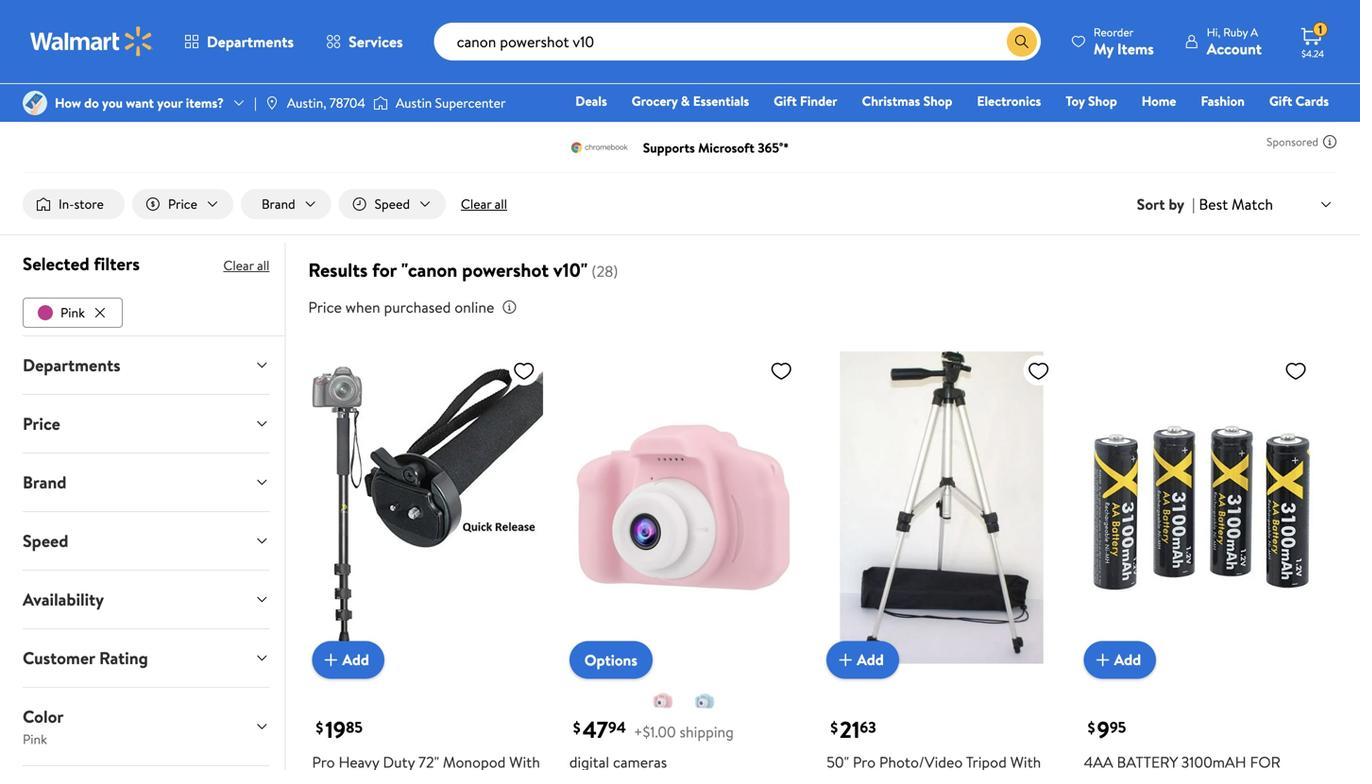 Task type: vqa. For each thing, say whether or not it's contained in the screenshot.
the rightmost Since
no



Task type: describe. For each thing, give the bounding box(es) containing it.
1 horizontal spatial departments
[[207, 31, 294, 52]]

when
[[346, 297, 381, 318]]

grocery
[[632, 92, 678, 110]]

color
[[23, 705, 64, 728]]

purchased
[[384, 297, 451, 318]]

4aa battery 3100mah for canon powershot sx150 sx130 is image
[[1085, 352, 1316, 664]]

ruby
[[1224, 24, 1249, 40]]

21
[[840, 714, 860, 746]]

supercenter
[[435, 94, 506, 112]]

hi, ruby a account
[[1208, 24, 1263, 59]]

$ 9 95
[[1088, 714, 1127, 746]]

1 vertical spatial clear all button
[[223, 251, 270, 281]]

85
[[346, 717, 363, 738]]

add for 9
[[1115, 649, 1142, 670]]

search icon image
[[1015, 34, 1030, 49]]

selected
[[23, 251, 90, 276]]

by
[[1169, 194, 1185, 215]]

you
[[102, 94, 123, 112]]

$4.24
[[1302, 47, 1325, 60]]

clear all for the bottommost clear all button
[[223, 256, 270, 275]]

add to favorites list, pro heavy duty 72" monopod with case for canon powershot s120 a3500 sx170 is sx260 sx230 hs sx150 sx130 is a2500 a2600 a1400 image
[[513, 359, 536, 383]]

austin supercenter
[[396, 94, 506, 112]]

price inside tab
[[23, 412, 60, 435]]

christmas
[[862, 92, 921, 110]]

customer rating tab
[[8, 629, 285, 687]]

speed inside tab
[[23, 529, 68, 553]]

(28)
[[592, 261, 619, 282]]

items?
[[186, 94, 224, 112]]

reorder my items
[[1094, 24, 1155, 59]]

pink button
[[23, 297, 123, 328]]

departments tab
[[8, 336, 285, 394]]

pro heavy duty 72" monopod with case for canon powershot s120 a3500 sx170 is sx260 sx230 hs sx150 sx130 is a2500 a2600 a1400 image
[[312, 352, 543, 664]]

best match
[[1200, 194, 1274, 214]]

add for 21
[[857, 649, 884, 670]]

"canon
[[401, 257, 458, 283]]

essentials
[[693, 92, 750, 110]]

home link
[[1134, 91, 1186, 111]]

speed inside sort and filter section element
[[375, 195, 410, 213]]

toy shop
[[1066, 92, 1118, 110]]

powershot
[[462, 257, 549, 283]]

in-store
[[59, 195, 104, 213]]

&
[[681, 92, 690, 110]]

options
[[585, 650, 638, 670]]

a
[[1251, 24, 1259, 40]]

items
[[1118, 38, 1155, 59]]

applied filters section element
[[23, 251, 140, 276]]

grocery & essentials
[[632, 92, 750, 110]]

gift cards registry
[[1112, 92, 1330, 137]]

1 horizontal spatial speed button
[[339, 189, 446, 219]]

$ for 19
[[316, 717, 324, 738]]

results for "canon powershot v10" (28)
[[308, 257, 619, 283]]

sort and filter section element
[[0, 174, 1361, 234]]

do
[[84, 94, 99, 112]]

sort
[[1138, 194, 1166, 215]]

christmas shop
[[862, 92, 953, 110]]

add to cart image
[[1092, 649, 1115, 671]]

add button for 21
[[827, 641, 899, 679]]

customer rating button
[[8, 629, 285, 687]]

price tab
[[8, 395, 285, 452]]

availability tab
[[8, 571, 285, 628]]

match
[[1232, 194, 1274, 214]]

add button for 19
[[312, 641, 385, 679]]

add to cart image for 19
[[320, 649, 342, 671]]

sponsored
[[1267, 134, 1319, 150]]

pink image
[[652, 689, 675, 712]]

brand tab
[[8, 453, 285, 511]]

0 vertical spatial clear all button
[[454, 189, 515, 219]]

in-
[[59, 195, 74, 213]]

clear all for topmost clear all button
[[461, 195, 507, 213]]

price inside sort and filter section element
[[168, 195, 197, 213]]

services button
[[310, 19, 419, 64]]

customer rating
[[23, 646, 148, 670]]

ad disclaimer and feedback image
[[1323, 134, 1338, 149]]

toy shop link
[[1058, 91, 1126, 111]]

v10"
[[554, 257, 588, 283]]

color tab
[[8, 688, 285, 765]]

78704
[[330, 94, 366, 112]]

$ 21 63
[[831, 714, 877, 746]]

1 vertical spatial brand button
[[8, 453, 285, 511]]

home
[[1142, 92, 1177, 110]]

$ for 9
[[1088, 717, 1096, 738]]

walmart image
[[30, 26, 153, 57]]

1 vertical spatial price
[[308, 297, 342, 318]]

$ for 21
[[831, 717, 838, 738]]

how do you want your items?
[[55, 94, 224, 112]]

speed tab
[[8, 512, 285, 570]]

add to favorites list, digital cameras image
[[770, 359, 793, 383]]

one debit link
[[1176, 117, 1257, 138]]

pink inside button
[[60, 303, 85, 322]]

electronics link
[[969, 91, 1050, 111]]

gift cards link
[[1262, 91, 1338, 111]]

selected filters
[[23, 251, 140, 276]]

shop for christmas shop
[[924, 92, 953, 110]]

1
[[1319, 21, 1323, 38]]

cards
[[1296, 92, 1330, 110]]

departments inside tab
[[23, 353, 121, 377]]

blue image
[[694, 689, 716, 712]]

gift finder link
[[766, 91, 846, 111]]

results
[[308, 257, 368, 283]]

brand for topmost brand dropdown button
[[262, 195, 295, 213]]

color pink
[[23, 705, 64, 748]]

add for 19
[[342, 649, 370, 670]]

options link
[[570, 641, 653, 679]]

best
[[1200, 194, 1229, 214]]

$ 19 85
[[316, 714, 363, 746]]

deals link
[[567, 91, 616, 111]]



Task type: locate. For each thing, give the bounding box(es) containing it.
1 horizontal spatial clear
[[461, 195, 492, 213]]

1 vertical spatial departments button
[[8, 336, 285, 394]]

brand
[[262, 195, 295, 213], [23, 470, 67, 494]]

0 horizontal spatial gift
[[774, 92, 797, 110]]

1 add button from the left
[[312, 641, 385, 679]]

1 vertical spatial brand
[[23, 470, 67, 494]]

$ inside $ 9 95
[[1088, 717, 1096, 738]]

add up 85
[[342, 649, 370, 670]]

$ for 47
[[573, 717, 581, 738]]

one debit
[[1185, 118, 1249, 137]]

electronics
[[978, 92, 1042, 110]]

94
[[609, 717, 626, 738]]

19
[[325, 714, 346, 746]]

all left results
[[257, 256, 270, 275]]

shop for toy shop
[[1089, 92, 1118, 110]]

 image left austin,
[[264, 95, 280, 111]]

0 horizontal spatial shop
[[924, 92, 953, 110]]

|
[[254, 94, 257, 112], [1193, 194, 1196, 215]]

1 horizontal spatial brand
[[262, 195, 295, 213]]

3 $ from the left
[[831, 717, 838, 738]]

1 horizontal spatial all
[[495, 195, 507, 213]]

1 horizontal spatial shop
[[1089, 92, 1118, 110]]

0 horizontal spatial speed button
[[8, 512, 285, 570]]

all
[[495, 195, 507, 213], [257, 256, 270, 275]]

| right by
[[1193, 194, 1196, 215]]

0 vertical spatial price button
[[132, 189, 233, 219]]

add to cart image
[[320, 649, 342, 671], [835, 649, 857, 671]]

add to favorites list, 50" pro photo/video tripod with case for canon powershot a2500 a2600 a1400 image
[[1028, 359, 1051, 383]]

2 shop from the left
[[1089, 92, 1118, 110]]

clear for topmost clear all button
[[461, 195, 492, 213]]

speed button up for
[[339, 189, 446, 219]]

0 vertical spatial speed button
[[339, 189, 446, 219]]

shop right the christmas
[[924, 92, 953, 110]]

$ left 47 at the bottom left
[[573, 717, 581, 738]]

gift for cards
[[1270, 92, 1293, 110]]

0 horizontal spatial add
[[342, 649, 370, 670]]

sort by |
[[1138, 194, 1196, 215]]

hi,
[[1208, 24, 1221, 40]]

1 horizontal spatial speed
[[375, 195, 410, 213]]

clear all up results for "canon powershot v10" (28)
[[461, 195, 507, 213]]

1 horizontal spatial |
[[1193, 194, 1196, 215]]

christmas shop link
[[854, 91, 962, 111]]

add to cart image up 19
[[320, 649, 342, 671]]

speed
[[375, 195, 410, 213], [23, 529, 68, 553]]

clear all left results
[[223, 256, 270, 275]]

price when purchased online
[[308, 297, 495, 318]]

1 vertical spatial |
[[1193, 194, 1196, 215]]

account
[[1208, 38, 1263, 59]]

brand button
[[241, 189, 331, 219], [8, 453, 285, 511]]

clear all button
[[454, 189, 515, 219], [223, 251, 270, 281]]

2 gift from the left
[[1270, 92, 1293, 110]]

reorder
[[1094, 24, 1134, 40]]

pink inside color pink
[[23, 730, 47, 748]]

availability
[[23, 588, 104, 611]]

1 vertical spatial price button
[[8, 395, 285, 452]]

1 vertical spatial clear
[[223, 256, 254, 275]]

3 add button from the left
[[1085, 641, 1157, 679]]

1 vertical spatial all
[[257, 256, 270, 275]]

1 vertical spatial speed
[[23, 529, 68, 553]]

registry link
[[1104, 117, 1169, 138]]

1 horizontal spatial add
[[857, 649, 884, 670]]

 image
[[373, 94, 388, 112], [264, 95, 280, 111]]

want
[[126, 94, 154, 112]]

brand inside brand tab
[[23, 470, 67, 494]]

gift left cards
[[1270, 92, 1293, 110]]

add to favorites list, 4aa battery 3100mah for canon powershot sx150 sx130 is image
[[1285, 359, 1308, 383]]

services
[[349, 31, 403, 52]]

store
[[74, 195, 104, 213]]

0 horizontal spatial clear all
[[223, 256, 270, 275]]

gift for finder
[[774, 92, 797, 110]]

$ inside $ 19 85
[[316, 717, 324, 738]]

0 horizontal spatial add button
[[312, 641, 385, 679]]

0 vertical spatial speed
[[375, 195, 410, 213]]

$ inside the $ 47 94 +$1.00 shipping
[[573, 717, 581, 738]]

add
[[342, 649, 370, 670], [857, 649, 884, 670], [1115, 649, 1142, 670]]

gift inside gift cards registry
[[1270, 92, 1293, 110]]

clear for the bottommost clear all button
[[223, 256, 254, 275]]

95
[[1110, 717, 1127, 738]]

add button up 95
[[1085, 641, 1157, 679]]

0 horizontal spatial speed
[[23, 529, 68, 553]]

| inside sort and filter section element
[[1193, 194, 1196, 215]]

price button
[[132, 189, 233, 219], [8, 395, 285, 452]]

departments button up items?
[[168, 19, 310, 64]]

$ left 9
[[1088, 717, 1096, 738]]

0 horizontal spatial clear all button
[[223, 251, 270, 281]]

1 horizontal spatial add to cart image
[[835, 649, 857, 671]]

9
[[1098, 714, 1110, 746]]

0 horizontal spatial pink
[[23, 730, 47, 748]]

all for topmost clear all button
[[495, 195, 507, 213]]

brand inside sort and filter section element
[[262, 195, 295, 213]]

0 vertical spatial pink
[[60, 303, 85, 322]]

speed button
[[339, 189, 446, 219], [8, 512, 285, 570]]

2 $ from the left
[[573, 717, 581, 738]]

availability button
[[8, 571, 285, 628]]

departments button
[[168, 19, 310, 64], [8, 336, 285, 394]]

gift finder
[[774, 92, 838, 110]]

3 add from the left
[[1115, 649, 1142, 670]]

gift
[[774, 92, 797, 110], [1270, 92, 1293, 110]]

grocery & essentials link
[[624, 91, 758, 111]]

1 horizontal spatial gift
[[1270, 92, 1293, 110]]

online
[[455, 297, 495, 318]]

0 vertical spatial departments
[[207, 31, 294, 52]]

0 vertical spatial price
[[168, 195, 197, 213]]

 image
[[23, 91, 47, 115]]

0 horizontal spatial |
[[254, 94, 257, 112]]

brand for bottommost brand dropdown button
[[23, 470, 67, 494]]

add up 95
[[1115, 649, 1142, 670]]

all for the bottommost clear all button
[[257, 256, 270, 275]]

0 horizontal spatial clear
[[223, 256, 254, 275]]

0 horizontal spatial all
[[257, 256, 270, 275]]

add button up 63
[[827, 641, 899, 679]]

shop right toy
[[1089, 92, 1118, 110]]

2 add from the left
[[857, 649, 884, 670]]

price
[[168, 195, 197, 213], [308, 297, 342, 318], [23, 412, 60, 435]]

1 vertical spatial speed button
[[8, 512, 285, 570]]

speed up availability
[[23, 529, 68, 553]]

0 horizontal spatial  image
[[264, 95, 280, 111]]

clear all
[[461, 195, 507, 213], [223, 256, 270, 275]]

pink
[[60, 303, 85, 322], [23, 730, 47, 748]]

pink down applied filters section element
[[60, 303, 85, 322]]

registry
[[1112, 118, 1160, 137]]

all up powershot
[[495, 195, 507, 213]]

1 shop from the left
[[924, 92, 953, 110]]

add to cart image up the 21
[[835, 649, 857, 671]]

0 vertical spatial brand
[[262, 195, 295, 213]]

Search search field
[[434, 23, 1041, 60]]

filters
[[94, 251, 140, 276]]

0 vertical spatial clear
[[461, 195, 492, 213]]

clear inside sort and filter section element
[[461, 195, 492, 213]]

price button up filters
[[132, 189, 233, 219]]

47
[[583, 714, 609, 746]]

fashion
[[1202, 92, 1245, 110]]

0 vertical spatial |
[[254, 94, 257, 112]]

clear all button up results for "canon powershot v10" (28)
[[454, 189, 515, 219]]

customer
[[23, 646, 95, 670]]

add up 63
[[857, 649, 884, 670]]

digital cameras image
[[570, 352, 801, 664]]

2 horizontal spatial add button
[[1085, 641, 1157, 679]]

50" pro photo/video tripod with case for canon powershot a2500 a2600 a1400 image
[[827, 352, 1058, 664]]

0 horizontal spatial price
[[23, 412, 60, 435]]

all inside sort and filter section element
[[495, 195, 507, 213]]

1 vertical spatial pink
[[23, 730, 47, 748]]

departments up items?
[[207, 31, 294, 52]]

| right items?
[[254, 94, 257, 112]]

your
[[157, 94, 183, 112]]

Walmart Site-Wide search field
[[434, 23, 1041, 60]]

speed button up availability tab
[[8, 512, 285, 570]]

4 $ from the left
[[1088, 717, 1096, 738]]

2 horizontal spatial price
[[308, 297, 342, 318]]

63
[[860, 717, 877, 738]]

1 horizontal spatial add button
[[827, 641, 899, 679]]

$ left the 21
[[831, 717, 838, 738]]

for
[[372, 257, 397, 283]]

 image for austin, 78704
[[264, 95, 280, 111]]

0 horizontal spatial add to cart image
[[320, 649, 342, 671]]

1 vertical spatial clear all
[[223, 256, 270, 275]]

0 vertical spatial all
[[495, 195, 507, 213]]

austin
[[396, 94, 432, 112]]

$
[[316, 717, 324, 738], [573, 717, 581, 738], [831, 717, 838, 738], [1088, 717, 1096, 738]]

austin, 78704
[[287, 94, 366, 112]]

1 gift from the left
[[774, 92, 797, 110]]

my
[[1094, 38, 1114, 59]]

pink down color
[[23, 730, 47, 748]]

one
[[1185, 118, 1213, 137]]

1 horizontal spatial  image
[[373, 94, 388, 112]]

add button up 85
[[312, 641, 385, 679]]

2 add to cart image from the left
[[835, 649, 857, 671]]

$ 47 94 +$1.00 shipping
[[573, 714, 734, 746]]

$ left 19
[[316, 717, 324, 738]]

2 vertical spatial price
[[23, 412, 60, 435]]

1 horizontal spatial pink
[[60, 303, 85, 322]]

 image right 78704
[[373, 94, 388, 112]]

0 vertical spatial brand button
[[241, 189, 331, 219]]

add button
[[312, 641, 385, 679], [827, 641, 899, 679], [1085, 641, 1157, 679]]

shipping
[[680, 722, 734, 742]]

$ inside '$ 21 63'
[[831, 717, 838, 738]]

legal information image
[[502, 300, 517, 315]]

brand button up results
[[241, 189, 331, 219]]

 image for austin supercenter
[[373, 94, 388, 112]]

clear all button left results
[[223, 251, 270, 281]]

departments down pink button
[[23, 353, 121, 377]]

speed up for
[[375, 195, 410, 213]]

how
[[55, 94, 81, 112]]

0 vertical spatial clear all
[[461, 195, 507, 213]]

brand button up speed tab
[[8, 453, 285, 511]]

1 vertical spatial departments
[[23, 353, 121, 377]]

+$1.00
[[634, 722, 676, 742]]

1 horizontal spatial price
[[168, 195, 197, 213]]

walmart+
[[1273, 118, 1330, 137]]

toy
[[1066, 92, 1086, 110]]

0 vertical spatial departments button
[[168, 19, 310, 64]]

2 add button from the left
[[827, 641, 899, 679]]

best match button
[[1196, 192, 1338, 217]]

1 horizontal spatial clear all button
[[454, 189, 515, 219]]

1 add from the left
[[342, 649, 370, 670]]

gift left "finder"
[[774, 92, 797, 110]]

departments
[[207, 31, 294, 52], [23, 353, 121, 377]]

0 horizontal spatial departments
[[23, 353, 121, 377]]

austin,
[[287, 94, 327, 112]]

in-store button
[[23, 189, 125, 219]]

0 horizontal spatial brand
[[23, 470, 67, 494]]

shop
[[924, 92, 953, 110], [1089, 92, 1118, 110]]

1 $ from the left
[[316, 717, 324, 738]]

clear all inside button
[[461, 195, 507, 213]]

fashion link
[[1193, 91, 1254, 111]]

departments button up price tab on the bottom of page
[[8, 336, 285, 394]]

finder
[[801, 92, 838, 110]]

walmart+ link
[[1265, 117, 1338, 138]]

pink list item
[[23, 294, 126, 328]]

1 add to cart image from the left
[[320, 649, 342, 671]]

2 horizontal spatial add
[[1115, 649, 1142, 670]]

add button for 9
[[1085, 641, 1157, 679]]

add to cart image for 21
[[835, 649, 857, 671]]

1 horizontal spatial clear all
[[461, 195, 507, 213]]

price button down departments tab
[[8, 395, 285, 452]]



